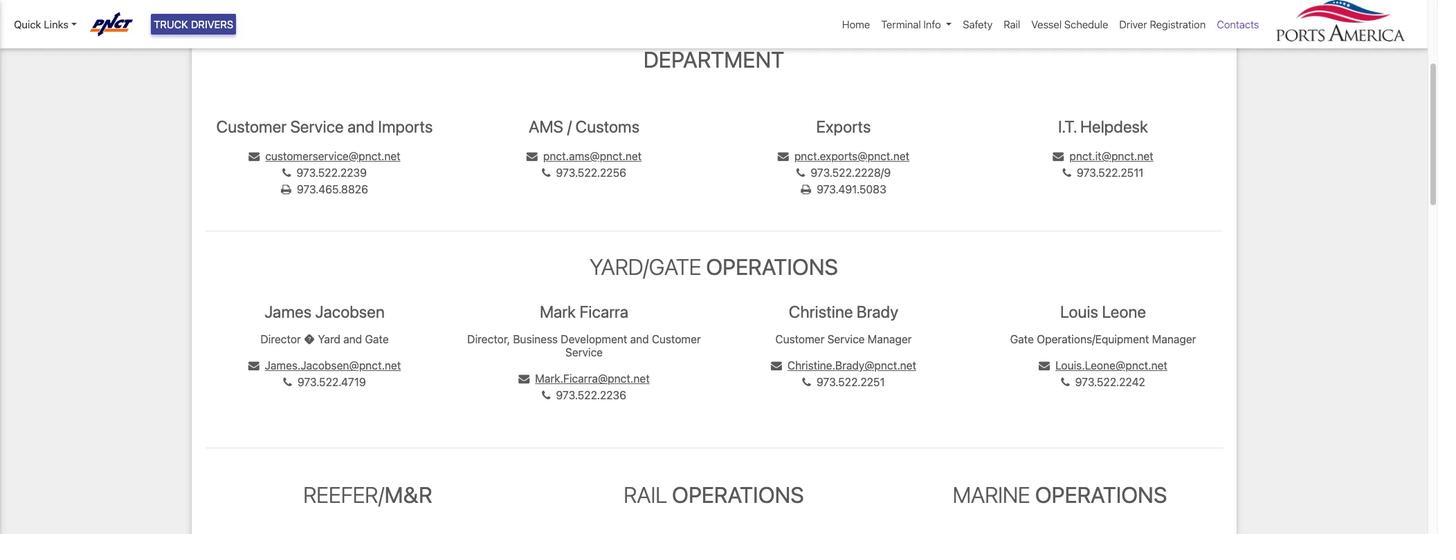 Task type: locate. For each thing, give the bounding box(es) containing it.
manager up "louis.leone@pnct.net" at the bottom right
[[1152, 334, 1196, 346]]

phone image down the james.jacobsen@pnct.net link
[[283, 377, 292, 388]]

service
[[290, 117, 344, 136], [827, 334, 865, 346], [565, 347, 603, 359]]

and
[[347, 117, 374, 136], [343, 334, 362, 346], [630, 334, 649, 346]]

phone image down louis.leone@pnct.net link
[[1061, 377, 1070, 388]]

mark ficarra
[[540, 303, 628, 322]]

helpdesk
[[1080, 117, 1148, 136]]

marine
[[953, 483, 1030, 509]]

phone image inside 973.522.2511 link
[[1063, 167, 1071, 178]]

rail inside rail "link"
[[1004, 18, 1020, 30]]

operations for rail operations
[[672, 483, 804, 509]]

mark.ficarra@pnct.net
[[535, 373, 650, 386]]

customer for customer service manager
[[775, 334, 824, 346]]

phone image down "pnct.ams@pnct.net" link
[[542, 167, 551, 178]]

registration
[[1150, 18, 1206, 30]]

973.522.2511
[[1077, 167, 1144, 179]]

phone image inside 973.522.2228/9 link
[[796, 167, 805, 178]]

1 horizontal spatial envelope image
[[518, 374, 530, 385]]

phone image down the pnct.it@pnct.net link
[[1063, 167, 1071, 178]]

phone image
[[542, 167, 551, 178], [796, 167, 805, 178], [283, 377, 292, 388], [802, 377, 811, 388], [1061, 377, 1070, 388]]

2 horizontal spatial service
[[827, 334, 865, 346]]

1 horizontal spatial manager
[[1152, 334, 1196, 346]]

0 horizontal spatial gate
[[365, 334, 389, 346]]

pnct.it@pnct.net link
[[1053, 150, 1153, 162]]

1 horizontal spatial phone image
[[542, 391, 550, 402]]

vessel schedule link
[[1026, 11, 1114, 38]]

and right yard at the left bottom
[[343, 334, 362, 346]]

christine
[[789, 303, 853, 322]]

973.522.2256
[[556, 167, 626, 179]]

envelope image
[[248, 361, 259, 372], [518, 374, 530, 385]]

print image
[[801, 184, 811, 195]]

christine.brady@pnct.net
[[787, 360, 916, 372]]

gate
[[365, 334, 389, 346], [1010, 334, 1034, 346]]

phone image down mark.ficarra@pnct.net link on the bottom left of the page
[[542, 391, 550, 402]]

0 vertical spatial rail
[[1004, 18, 1020, 30]]

2 manager from the left
[[1152, 334, 1196, 346]]

contacts link
[[1211, 11, 1265, 38]]

manager for louis leone
[[1152, 334, 1196, 346]]

1 vertical spatial rail
[[624, 483, 667, 509]]

phone image inside 973.522.2251 link
[[802, 377, 811, 388]]

leone
[[1102, 303, 1146, 322]]

1 horizontal spatial gate
[[1010, 334, 1034, 346]]

louis leone
[[1060, 303, 1146, 322]]

yard/gate operations
[[590, 254, 838, 280]]

manager for christine brady
[[868, 334, 912, 346]]

973.522.4719 link
[[283, 377, 366, 389]]

0 horizontal spatial customer
[[216, 117, 287, 136]]

marine operations
[[953, 483, 1167, 509]]

0 horizontal spatial envelope image
[[248, 361, 259, 372]]

1 manager from the left
[[868, 334, 912, 346]]

phone image inside 973.522.2236 'link'
[[542, 391, 550, 402]]

pnct.exports@pnct.net link
[[778, 150, 909, 162]]

1 horizontal spatial customer
[[652, 334, 701, 346]]

exports
[[816, 117, 871, 136]]

phone image for customer
[[282, 167, 291, 178]]

service inside director, business development and  customer service
[[565, 347, 603, 359]]

phone image
[[282, 167, 291, 178], [1063, 167, 1071, 178], [542, 391, 550, 402]]

2 gate from the left
[[1010, 334, 1034, 346]]

vessel
[[1031, 18, 1062, 30]]

customer
[[216, 117, 287, 136], [652, 334, 701, 346], [775, 334, 824, 346]]

imports
[[378, 117, 433, 136]]

reefer/ m&r
[[303, 483, 432, 509]]

envelope image inside the james.jacobsen@pnct.net link
[[248, 361, 259, 372]]

terminal info link
[[876, 11, 957, 38]]

envelope image for i.t. helpdesk
[[1053, 151, 1064, 162]]

driver
[[1119, 18, 1147, 30]]

and for mark ficarra
[[630, 334, 649, 346]]

rail
[[1004, 18, 1020, 30], [624, 483, 667, 509]]

service up christine.brady@pnct.net 'link'
[[827, 334, 865, 346]]

phone image inside 973.522.2242 link
[[1061, 377, 1070, 388]]

0 vertical spatial envelope image
[[248, 361, 259, 372]]

1 vertical spatial envelope image
[[518, 374, 530, 385]]

business
[[513, 334, 558, 346]]

pnct.ams@pnct.net
[[543, 150, 642, 162]]

and right development
[[630, 334, 649, 346]]

envelope image
[[249, 151, 260, 162], [527, 151, 538, 162], [778, 151, 789, 162], [1053, 151, 1064, 162], [771, 361, 782, 372], [1039, 361, 1050, 372]]

2 horizontal spatial customer
[[775, 334, 824, 346]]

envelope image for mark ficarra
[[518, 374, 530, 385]]

development
[[561, 334, 627, 346]]

2 vertical spatial service
[[565, 347, 603, 359]]

�
[[304, 334, 315, 346]]

0 horizontal spatial service
[[290, 117, 344, 136]]

1 vertical spatial service
[[827, 334, 865, 346]]

rail operations
[[624, 483, 804, 509]]

envelope image for customer service and imports
[[249, 151, 260, 162]]

pnct.it@pnct.net
[[1069, 150, 1153, 162]]

manager down brady
[[868, 334, 912, 346]]

2 horizontal spatial phone image
[[1063, 167, 1071, 178]]

customer inside director, business development and  customer service
[[652, 334, 701, 346]]

973.491.5083
[[817, 183, 886, 196]]

phone image up print image
[[796, 167, 805, 178]]

973.522.2242
[[1075, 377, 1145, 389]]

envelope image inside pnct.exports@pnct.net link
[[778, 151, 789, 162]]

customer service manager
[[775, 334, 912, 346]]

phone image down christine.brady@pnct.net 'link'
[[802, 377, 811, 388]]

and up customerservice@pnct.net at the left top
[[347, 117, 374, 136]]

1 horizontal spatial rail
[[1004, 18, 1020, 30]]

and for james jacobsen
[[343, 334, 362, 346]]

schedule
[[1064, 18, 1108, 30]]

envelope image inside the pnct.it@pnct.net link
[[1053, 151, 1064, 162]]

phone image for louis leone
[[1061, 377, 1070, 388]]

0 vertical spatial service
[[290, 117, 344, 136]]

and inside director, business development and  customer service
[[630, 334, 649, 346]]

0 horizontal spatial phone image
[[282, 167, 291, 178]]

973.522.4719
[[297, 377, 366, 389]]

phone image inside '973.522.2256' link
[[542, 167, 551, 178]]

phone image inside 973.522.4719 link
[[283, 377, 292, 388]]

envelope image for ams / customs
[[527, 151, 538, 162]]

phone image inside 973.522.2239 link
[[282, 167, 291, 178]]

operations for yard/gate operations
[[706, 254, 838, 280]]

envelope image inside "pnct.ams@pnct.net" link
[[527, 151, 538, 162]]

service down development
[[565, 347, 603, 359]]

973.522.2236 link
[[542, 390, 626, 402]]

manager
[[868, 334, 912, 346], [1152, 334, 1196, 346]]

0 horizontal spatial manager
[[868, 334, 912, 346]]

quick links link
[[14, 17, 77, 32]]

phone image for i.t.
[[1063, 167, 1071, 178]]

ams / customs
[[529, 117, 640, 136]]

1 horizontal spatial service
[[565, 347, 603, 359]]

customer service and imports
[[216, 117, 433, 136]]

truck drivers
[[154, 18, 233, 30]]

customerservice@pnct.net link
[[249, 150, 400, 162]]

links
[[44, 18, 68, 30]]

service up customerservice@pnct.net link
[[290, 117, 344, 136]]

0 horizontal spatial rail
[[624, 483, 667, 509]]

phone image up print icon
[[282, 167, 291, 178]]

envelope image inside mark.ficarra@pnct.net link
[[518, 374, 530, 385]]

mark.ficarra@pnct.net link
[[518, 373, 650, 386]]

envelope image inside customerservice@pnct.net link
[[249, 151, 260, 162]]

rail for rail operations
[[624, 483, 667, 509]]



Task type: vqa. For each thing, say whether or not it's contained in the screenshot.


Task type: describe. For each thing, give the bounding box(es) containing it.
973.522.2239 link
[[282, 167, 367, 179]]

truck drivers link
[[151, 14, 236, 35]]

973.522.2228/9 link
[[796, 167, 891, 179]]

operations for marine operations
[[1035, 483, 1167, 509]]

yard/gate
[[590, 254, 701, 280]]

973.465.8826
[[297, 183, 368, 196]]

973.522.2242 link
[[1061, 377, 1145, 389]]

james.jacobsen@pnct.net link
[[248, 360, 401, 372]]

christine.brady@pnct.net link
[[771, 360, 916, 372]]

director � yard and gate
[[260, 334, 389, 346]]

info
[[923, 18, 941, 30]]

operations/equipment
[[1037, 334, 1149, 346]]

envelope image inside christine.brady@pnct.net 'link'
[[771, 361, 782, 372]]

truck
[[154, 18, 188, 30]]

rail for rail
[[1004, 18, 1020, 30]]

973.522.2251
[[817, 377, 885, 389]]

home link
[[837, 11, 876, 38]]

terminal info
[[881, 18, 941, 30]]

quick links
[[14, 18, 68, 30]]

m&r
[[384, 483, 432, 509]]

brady
[[857, 303, 898, 322]]

customerservice@pnct.net
[[265, 150, 400, 162]]

louis
[[1060, 303, 1098, 322]]

ficarra
[[579, 303, 628, 322]]

973.522.2256 link
[[542, 167, 626, 179]]

safety
[[963, 18, 993, 30]]

gate operations/equipment manager
[[1010, 334, 1196, 346]]

rail link
[[998, 11, 1026, 38]]

973.522.2239
[[297, 167, 367, 179]]

vessel schedule
[[1031, 18, 1108, 30]]

safety link
[[957, 11, 998, 38]]

print image
[[281, 184, 291, 195]]

973.522.2228/9
[[811, 167, 891, 179]]

director,
[[467, 334, 510, 346]]

i.t. helpdesk
[[1058, 117, 1148, 136]]

phone image for christine brady
[[802, 377, 811, 388]]

service for manager
[[827, 334, 865, 346]]

reefer/
[[303, 483, 384, 509]]

/
[[567, 117, 572, 136]]

pnct.ams@pnct.net link
[[527, 150, 642, 162]]

envelope image for james jacobsen
[[248, 361, 259, 372]]

director
[[260, 334, 301, 346]]

christine brady
[[789, 303, 898, 322]]

973.522.2511 link
[[1063, 167, 1144, 179]]

james.jacobsen@pnct.net
[[265, 360, 401, 372]]

james jacobsen
[[264, 303, 385, 322]]

jacobsen
[[315, 303, 385, 322]]

973.522.2236
[[556, 390, 626, 402]]

department
[[643, 46, 784, 72]]

service for and
[[290, 117, 344, 136]]

phone image for james jacobsen
[[283, 377, 292, 388]]

director, business development and  customer service
[[467, 334, 701, 359]]

envelope image inside louis.leone@pnct.net link
[[1039, 361, 1050, 372]]

yard
[[318, 334, 340, 346]]

customer for customer service and imports
[[216, 117, 287, 136]]

973.522.2251 link
[[802, 377, 885, 389]]

quick
[[14, 18, 41, 30]]

contacts
[[1217, 18, 1259, 30]]

ams
[[529, 117, 563, 136]]

louis.leone@pnct.net link
[[1039, 360, 1167, 372]]

1 gate from the left
[[365, 334, 389, 346]]

envelope image for exports
[[778, 151, 789, 162]]

driver registration
[[1119, 18, 1206, 30]]

i.t.
[[1058, 117, 1077, 136]]

customs
[[575, 117, 640, 136]]

drivers
[[191, 18, 233, 30]]

james
[[264, 303, 312, 322]]

terminal
[[881, 18, 921, 30]]

home
[[842, 18, 870, 30]]

pnct.exports@pnct.net
[[794, 150, 909, 162]]

driver registration link
[[1114, 11, 1211, 38]]



